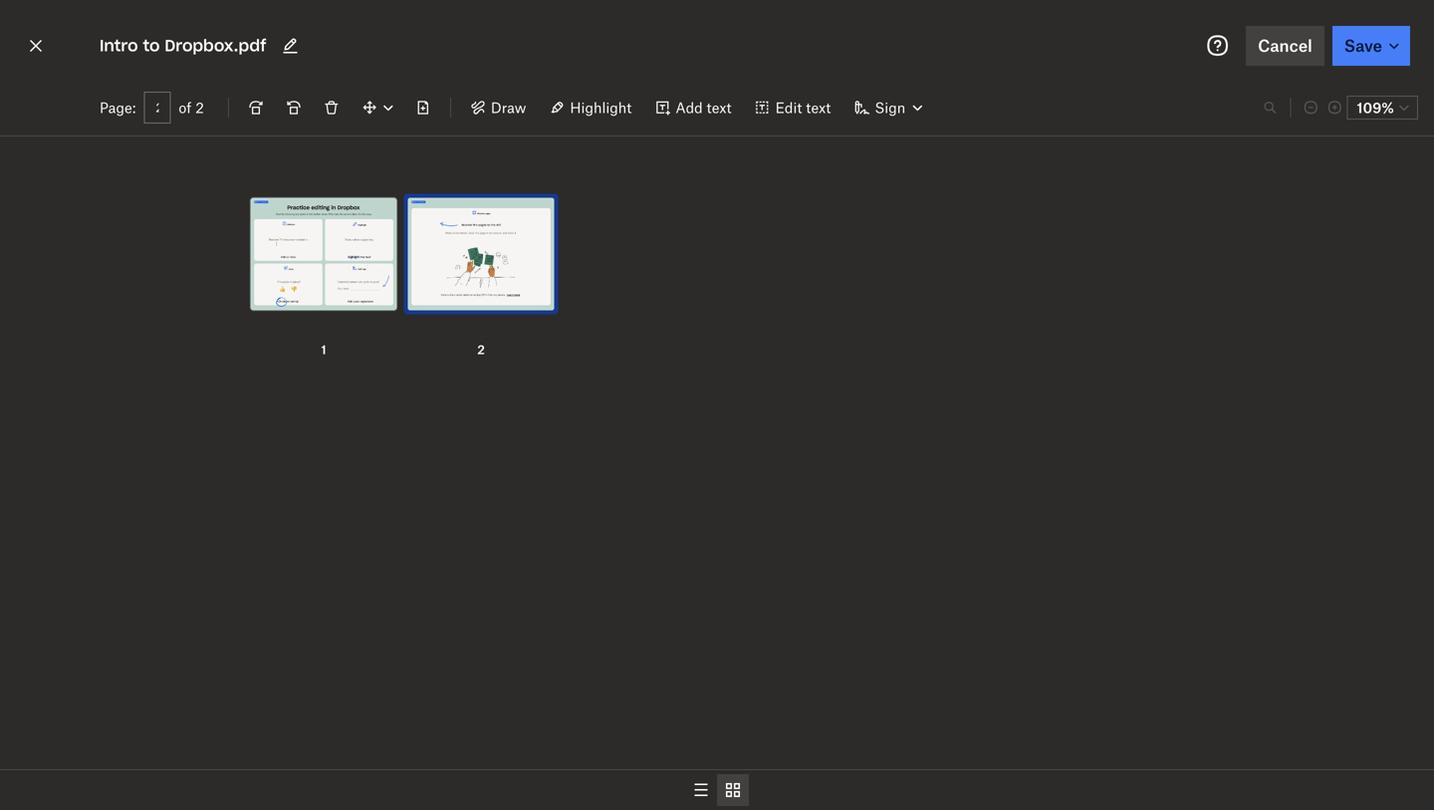 Task type: describe. For each thing, give the bounding box(es) containing it.
add
[[676, 99, 703, 116]]

draw
[[491, 99, 526, 116]]

cancel button
[[1246, 26, 1325, 66]]

0 vertical spatial 2
[[196, 99, 204, 116]]

save button
[[1333, 26, 1411, 66]]

edit
[[776, 99, 803, 116]]

1
[[321, 342, 326, 357]]

page 1. selectable thumbnail preview element
[[245, 152, 403, 360]]

Button to change sidebar grid view to list view radio
[[685, 774, 717, 806]]

text for add text
[[707, 99, 732, 116]]

cancel
[[1258, 36, 1313, 55]]

Button to change sidebar list view to grid view radio
[[717, 774, 749, 806]]

page:
[[100, 99, 136, 116]]

text for edit text
[[806, 99, 831, 116]]

of 2
[[179, 99, 204, 116]]

edit text button
[[744, 92, 843, 124]]

highlight
[[570, 99, 632, 116]]



Task type: vqa. For each thing, say whether or not it's contained in the screenshot.
rightmost 2
yes



Task type: locate. For each thing, give the bounding box(es) containing it.
2
[[196, 99, 204, 116], [477, 342, 485, 357]]

edit text
[[776, 99, 831, 116]]

page 2. selected thumbnail preview element
[[403, 152, 560, 360]]

1 vertical spatial 2
[[477, 342, 485, 357]]

save
[[1345, 36, 1383, 55]]

highlight button
[[538, 92, 644, 124]]

add text button
[[644, 92, 744, 124]]

sign button
[[843, 92, 934, 124]]

text inside 'button'
[[806, 99, 831, 116]]

1 text from the left
[[707, 99, 732, 116]]

text right add
[[707, 99, 732, 116]]

1 horizontal spatial text
[[806, 99, 831, 116]]

1 horizontal spatial 2
[[477, 342, 485, 357]]

draw button
[[459, 92, 538, 124]]

text
[[707, 99, 732, 116], [806, 99, 831, 116]]

cancel image
[[24, 30, 48, 62]]

sign
[[875, 99, 906, 116]]

text inside button
[[707, 99, 732, 116]]

intro
[[100, 35, 138, 56]]

dropbox.pdf
[[165, 35, 266, 56]]

add text
[[676, 99, 732, 116]]

text right edit
[[806, 99, 831, 116]]

2 text from the left
[[806, 99, 831, 116]]

0 horizontal spatial text
[[707, 99, 732, 116]]

of
[[179, 99, 192, 116]]

to
[[143, 35, 160, 56]]

intro to dropbox.pdf
[[100, 35, 266, 56]]

option group
[[0, 769, 1435, 810]]

0 horizontal spatial 2
[[196, 99, 204, 116]]



